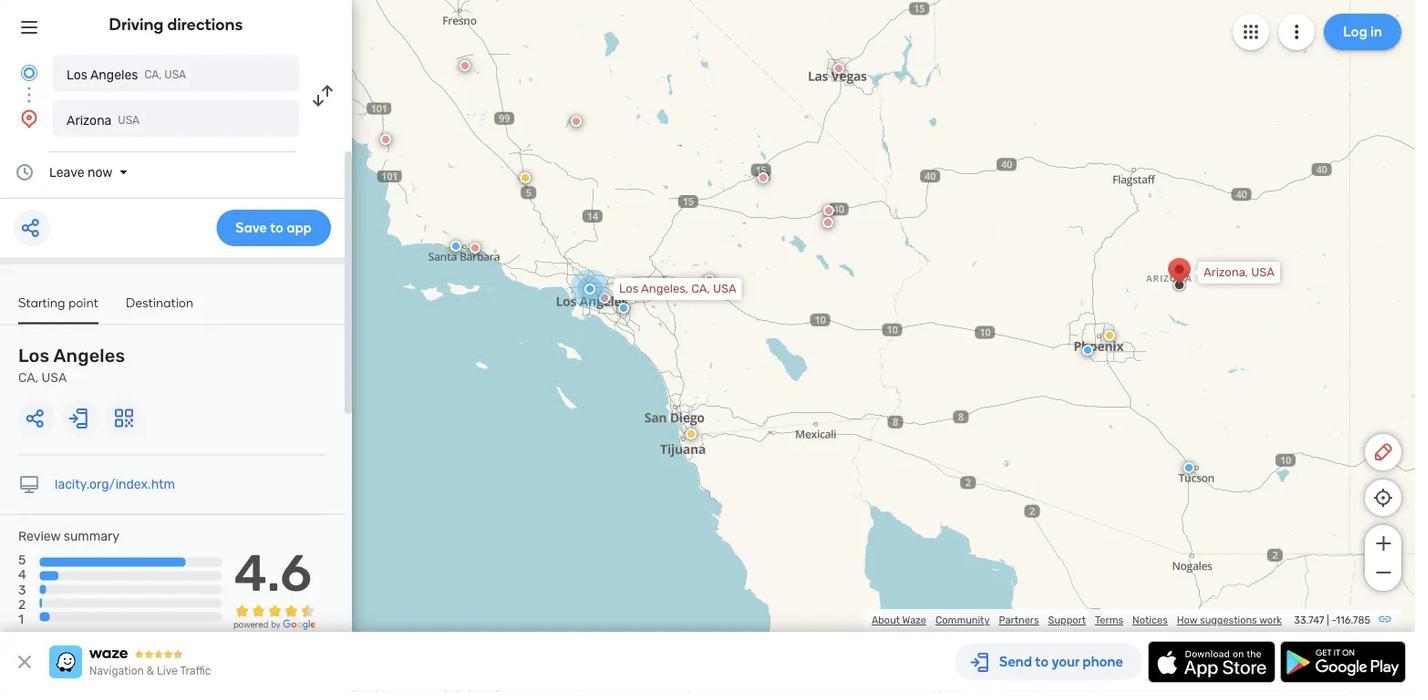 Task type: vqa. For each thing, say whether or not it's contained in the screenshot.
Fri, Nov 17
no



Task type: describe. For each thing, give the bounding box(es) containing it.
lacity.org/index.htm link
[[55, 477, 175, 492]]

arizona
[[67, 113, 112, 128]]

current location image
[[18, 62, 40, 84]]

partners
[[999, 614, 1039, 627]]

5 4 3 2 1
[[18, 553, 26, 626]]

waze
[[902, 614, 927, 627]]

-
[[1332, 614, 1336, 627]]

usa down driving directions
[[164, 68, 186, 81]]

about
[[872, 614, 900, 627]]

about waze community partners support terms notices how suggestions work
[[872, 614, 1282, 627]]

usa down starting point button
[[42, 370, 67, 385]]

live
[[157, 665, 178, 678]]

how suggestions work link
[[1177, 614, 1282, 627]]

0 vertical spatial los angeles ca, usa
[[67, 67, 186, 82]]

116.785
[[1336, 614, 1371, 627]]

33.747 | -116.785
[[1294, 614, 1371, 627]]

police image
[[1083, 345, 1093, 356]]

1 horizontal spatial ca,
[[144, 68, 162, 81]]

angeles inside los angeles ca, usa
[[53, 345, 125, 367]]

location image
[[18, 108, 40, 129]]

terms
[[1095, 614, 1124, 627]]

|
[[1327, 614, 1329, 627]]

&
[[147, 665, 154, 678]]

suggestions
[[1200, 614, 1257, 627]]

navigation & live traffic
[[89, 665, 211, 678]]

0 horizontal spatial police image
[[451, 241, 461, 252]]

starting point button
[[18, 295, 99, 324]]

usa right angeles, on the top
[[713, 282, 737, 296]]

3
[[18, 582, 26, 597]]

1 vertical spatial police image
[[618, 303, 629, 314]]

33.747
[[1294, 614, 1325, 627]]

navigation
[[89, 665, 144, 678]]

5
[[18, 553, 26, 568]]

community link
[[936, 614, 990, 627]]

4
[[18, 567, 26, 582]]

arizona, usa
[[1204, 265, 1275, 280]]

2 horizontal spatial police image
[[1184, 462, 1195, 473]]

destination button
[[126, 295, 194, 322]]

leave now
[[49, 165, 113, 180]]

x image
[[14, 651, 36, 673]]

starting point
[[18, 295, 99, 310]]

angeles,
[[641, 282, 689, 296]]

arizona usa
[[67, 113, 140, 128]]



Task type: locate. For each thing, give the bounding box(es) containing it.
los angeles ca, usa down starting point button
[[18, 345, 125, 385]]

0 horizontal spatial ca,
[[18, 370, 38, 385]]

community
[[936, 614, 990, 627]]

los angeles ca, usa down 'driving'
[[67, 67, 186, 82]]

2 horizontal spatial ca,
[[691, 282, 710, 296]]

support
[[1048, 614, 1086, 627]]

directions
[[167, 15, 243, 34]]

0 horizontal spatial hazard image
[[520, 172, 531, 183]]

0 horizontal spatial los
[[18, 345, 50, 367]]

1 horizontal spatial police image
[[618, 303, 629, 314]]

hazard image
[[1104, 330, 1115, 341]]

zoom out image
[[1372, 562, 1395, 584]]

angeles
[[90, 67, 138, 82], [53, 345, 125, 367]]

0 vertical spatial ca,
[[144, 68, 162, 81]]

usa right arizona
[[118, 114, 140, 127]]

arizona,
[[1204, 265, 1249, 280]]

1 vertical spatial hazard image
[[686, 429, 697, 440]]

ca,
[[144, 68, 162, 81], [691, 282, 710, 296], [18, 370, 38, 385]]

review
[[18, 529, 61, 544]]

hazard image
[[520, 172, 531, 183], [686, 429, 697, 440]]

los angeles, ca, usa
[[619, 282, 737, 296]]

support link
[[1048, 614, 1086, 627]]

notices
[[1133, 614, 1168, 627]]

notices link
[[1133, 614, 1168, 627]]

now
[[87, 165, 113, 180]]

driving directions
[[109, 15, 243, 34]]

driving
[[109, 15, 164, 34]]

destination
[[126, 295, 194, 310]]

0 vertical spatial hazard image
[[520, 172, 531, 183]]

pencil image
[[1373, 441, 1394, 463]]

computer image
[[18, 474, 40, 496]]

starting
[[18, 295, 65, 310]]

los
[[67, 67, 87, 82], [619, 282, 639, 296], [18, 345, 50, 367]]

traffic
[[180, 665, 211, 678]]

0 vertical spatial los
[[67, 67, 87, 82]]

summary
[[64, 529, 120, 544]]

partners link
[[999, 614, 1039, 627]]

about waze link
[[872, 614, 927, 627]]

road closed image
[[460, 60, 471, 71], [834, 63, 844, 74], [823, 217, 834, 228], [704, 275, 715, 285]]

2 vertical spatial police image
[[1184, 462, 1195, 473]]

los up arizona
[[67, 67, 87, 82]]

angeles down point
[[53, 345, 125, 367]]

lacity.org/index.htm
[[55, 477, 175, 492]]

road closed image
[[571, 116, 582, 127], [380, 134, 391, 145], [758, 172, 769, 183], [824, 205, 834, 216], [470, 243, 481, 254], [599, 293, 610, 304]]

los down starting point button
[[18, 345, 50, 367]]

review summary
[[18, 529, 120, 544]]

1 vertical spatial ca,
[[691, 282, 710, 296]]

terms link
[[1095, 614, 1124, 627]]

1 vertical spatial angeles
[[53, 345, 125, 367]]

1 vertical spatial los
[[619, 282, 639, 296]]

los left angeles, on the top
[[619, 282, 639, 296]]

1 vertical spatial los angeles ca, usa
[[18, 345, 125, 385]]

usa
[[164, 68, 186, 81], [118, 114, 140, 127], [1251, 265, 1275, 280], [713, 282, 737, 296], [42, 370, 67, 385]]

ca, down 'driving'
[[144, 68, 162, 81]]

2 vertical spatial los
[[18, 345, 50, 367]]

point
[[69, 295, 99, 310]]

link image
[[1378, 612, 1393, 627]]

ca, down starting point button
[[18, 370, 38, 385]]

los angeles ca, usa
[[67, 67, 186, 82], [18, 345, 125, 385]]

2 vertical spatial ca,
[[18, 370, 38, 385]]

usa right 'arizona,'
[[1251, 265, 1275, 280]]

ca, right angeles, on the top
[[691, 282, 710, 296]]

leave
[[49, 165, 84, 180]]

0 vertical spatial angeles
[[90, 67, 138, 82]]

1
[[18, 611, 24, 626]]

2
[[18, 597, 26, 612]]

how
[[1177, 614, 1198, 627]]

work
[[1260, 614, 1282, 627]]

1 horizontal spatial hazard image
[[686, 429, 697, 440]]

0 vertical spatial police image
[[451, 241, 461, 252]]

1 horizontal spatial los
[[67, 67, 87, 82]]

angeles up arizona usa
[[90, 67, 138, 82]]

usa inside arizona usa
[[118, 114, 140, 127]]

clock image
[[14, 161, 36, 183]]

zoom in image
[[1372, 533, 1395, 554]]

2 horizontal spatial los
[[619, 282, 639, 296]]

police image
[[451, 241, 461, 252], [618, 303, 629, 314], [1184, 462, 1195, 473]]

4.6
[[234, 543, 312, 603]]



